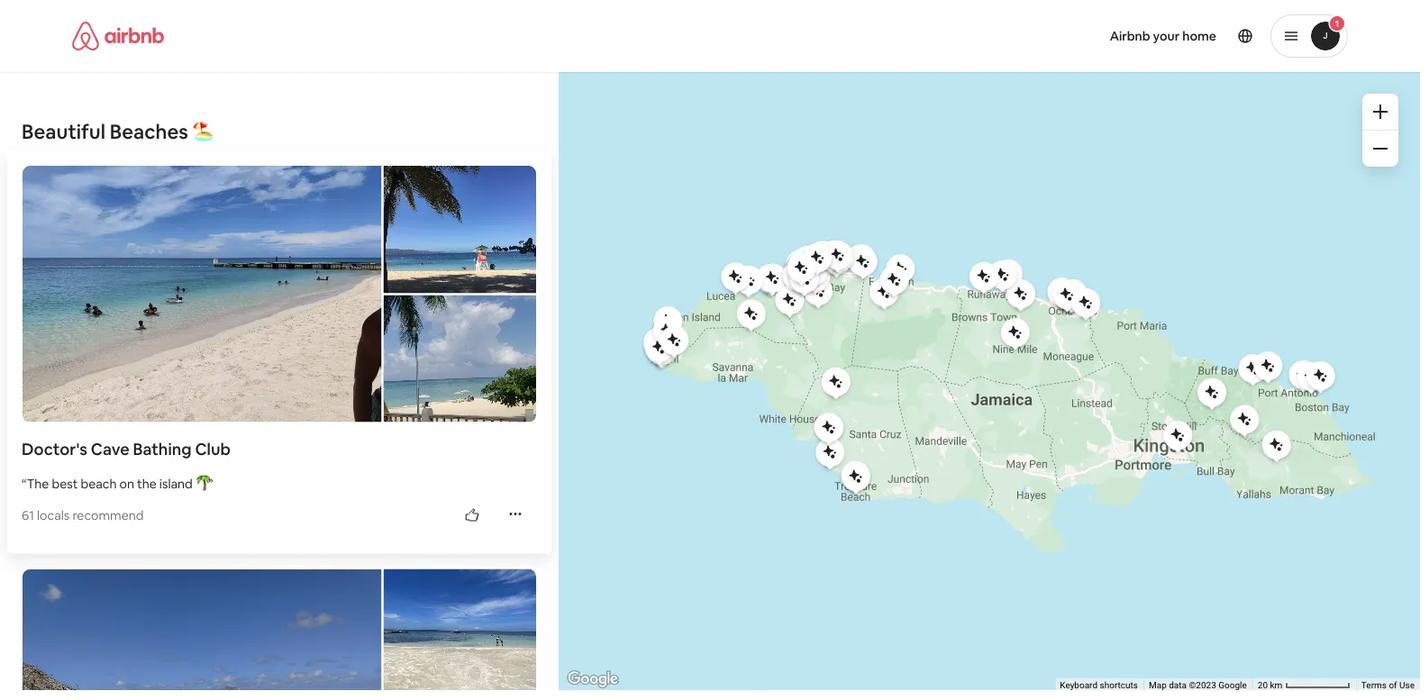 Task type: vqa. For each thing, say whether or not it's contained in the screenshot.
on
yes



Task type: describe. For each thing, give the bounding box(es) containing it.
home
[[1182, 28, 1216, 44]]

keyboard shortcuts
[[1060, 680, 1138, 691]]

61
[[22, 507, 34, 523]]

bathing
[[133, 439, 192, 460]]

1
[[1335, 18, 1339, 29]]

doctor's
[[22, 439, 87, 460]]

of
[[1389, 680, 1397, 691]]

20 km
[[1258, 680, 1285, 691]]

the best beach on the island 🌴
[[27, 475, 208, 492]]

map data ©2023 google
[[1149, 680, 1247, 691]]

km
[[1270, 680, 1283, 691]]

profile element
[[732, 0, 1348, 72]]

data
[[1169, 680, 1187, 691]]

doctor's cave bathing club
[[22, 439, 231, 460]]

use
[[1399, 680, 1415, 691]]

island
[[159, 475, 193, 492]]

beaches
[[110, 118, 188, 144]]

zoom out image
[[1373, 141, 1388, 156]]

beach
[[81, 475, 117, 492]]

the
[[27, 475, 49, 492]]

airbnb
[[1110, 28, 1150, 44]]

terms of use link
[[1361, 680, 1415, 691]]

shortcuts
[[1100, 680, 1138, 691]]

keyboard
[[1060, 680, 1098, 691]]

best
[[52, 475, 78, 492]]



Task type: locate. For each thing, give the bounding box(es) containing it.
🌴
[[195, 475, 208, 492]]

doctor's cave bathing club link
[[22, 439, 537, 460]]

20
[[1258, 680, 1268, 691]]

locals
[[37, 507, 70, 523]]

mark as helpful, doctor's cave bathing club image
[[465, 508, 479, 523]]

zoom in image
[[1373, 105, 1388, 119]]

airbnb your home link
[[1099, 17, 1227, 55]]

cave
[[91, 439, 129, 460]]

google image
[[563, 668, 623, 691]]

recommend
[[72, 507, 144, 523]]

beautiful
[[22, 118, 105, 144]]

beautiful beaches 🏖
[[22, 118, 212, 144]]

the
[[137, 475, 157, 492]]

keyboard shortcuts button
[[1060, 679, 1138, 691]]

airbnb your home
[[1110, 28, 1216, 44]]

terms
[[1361, 680, 1387, 691]]

map
[[1149, 680, 1167, 691]]

61 locals recommend
[[22, 507, 144, 523]]

🏖
[[192, 118, 212, 144]]

terms of use
[[1361, 680, 1415, 691]]

club
[[195, 439, 231, 460]]

your
[[1153, 28, 1180, 44]]

20 km button
[[1252, 679, 1356, 691]]

on
[[119, 475, 134, 492]]

1 button
[[1271, 14, 1348, 58]]

google
[[1219, 680, 1247, 691]]

more options, doctor's cave bathing club image
[[508, 507, 523, 521]]

map region
[[533, 0, 1420, 691]]

©2023
[[1189, 680, 1216, 691]]



